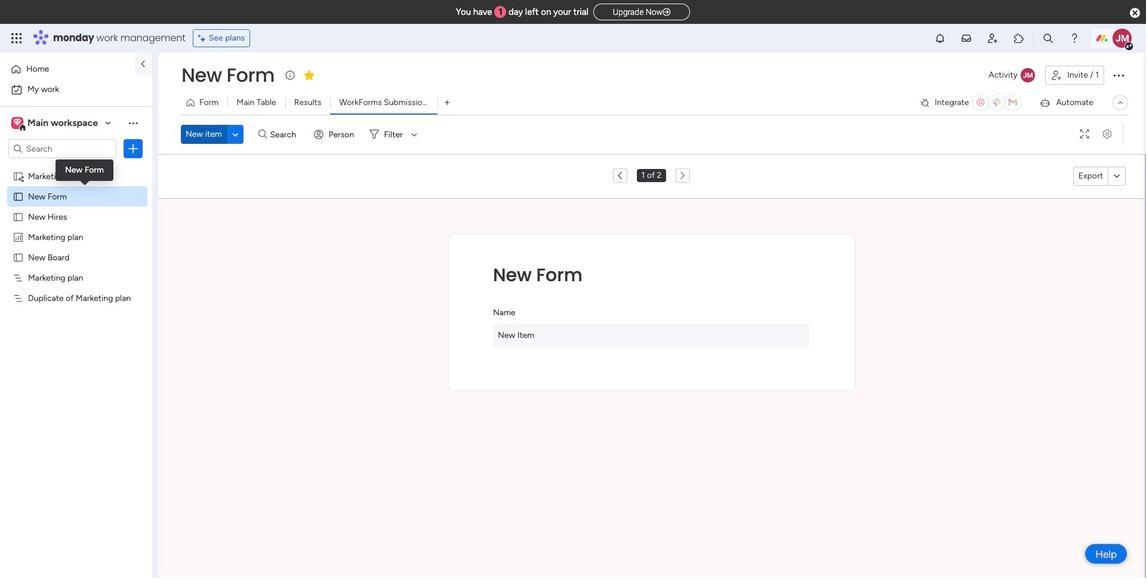 Task type: vqa. For each thing, say whether or not it's contained in the screenshot.
bottom OPTION
yes



Task type: describe. For each thing, give the bounding box(es) containing it.
board activity image
[[1021, 68, 1036, 82]]

Search field
[[267, 126, 303, 143]]

monday marketplace image
[[1014, 32, 1026, 44]]

show board description image
[[283, 69, 297, 81]]

workspace image
[[13, 116, 21, 130]]

jeremy miller image
[[1114, 29, 1133, 48]]

next submission image
[[679, 171, 688, 180]]

shareable board image
[[13, 170, 24, 182]]

see plans image
[[198, 32, 209, 45]]

notifications image
[[935, 32, 947, 44]]

arrow down image
[[407, 127, 422, 142]]

previous submission image
[[616, 171, 625, 180]]

invite members image
[[987, 32, 999, 44]]

1 public board image from the top
[[13, 211, 24, 222]]

0 vertical spatial option
[[7, 60, 127, 79]]

v2 search image
[[259, 128, 267, 141]]

open full screen image
[[1076, 130, 1095, 139]]

workspace selection element
[[11, 116, 100, 131]]

search everything image
[[1043, 32, 1055, 44]]

remove from favorites image
[[303, 69, 315, 81]]

new form element
[[493, 263, 811, 287]]

2 vertical spatial option
[[0, 165, 152, 168]]



Task type: locate. For each thing, give the bounding box(es) containing it.
collapse board header image
[[1117, 98, 1126, 108]]

1 vertical spatial option
[[7, 80, 145, 99]]

update feed image
[[961, 32, 973, 44]]

1 vertical spatial options image
[[127, 143, 139, 155]]

None field
[[179, 63, 278, 88]]

options image up collapse board header image
[[1112, 68, 1127, 82]]

options image down workspace options icon
[[127, 143, 139, 155]]

public board image
[[13, 191, 24, 202]]

public board image down public dashboard image
[[13, 251, 24, 263]]

dapulse rightstroke image
[[663, 8, 671, 17]]

angle down image
[[233, 130, 238, 139]]

Search in workspace field
[[25, 142, 100, 156]]

0 vertical spatial options image
[[1112, 68, 1127, 82]]

0 horizontal spatial options image
[[127, 143, 139, 155]]

option
[[7, 60, 127, 79], [7, 80, 145, 99], [0, 165, 152, 168]]

options image
[[1112, 68, 1127, 82], [127, 143, 139, 155]]

workspace options image
[[127, 117, 139, 129]]

dapulse close image
[[1131, 7, 1141, 19]]

help image
[[1069, 32, 1081, 44]]

1 vertical spatial public board image
[[13, 251, 24, 263]]

public board image
[[13, 211, 24, 222], [13, 251, 24, 263]]

select product image
[[11, 32, 23, 44]]

1 horizontal spatial options image
[[1112, 68, 1127, 82]]

0 vertical spatial public board image
[[13, 211, 24, 222]]

list box
[[0, 163, 152, 469]]

workspace image
[[11, 116, 23, 130]]

add view image
[[445, 98, 450, 107]]

public dashboard image
[[13, 231, 24, 243]]

2 public board image from the top
[[13, 251, 24, 263]]

public board image down public board icon on the top left of page
[[13, 211, 24, 222]]

settings image
[[1099, 130, 1118, 139]]



